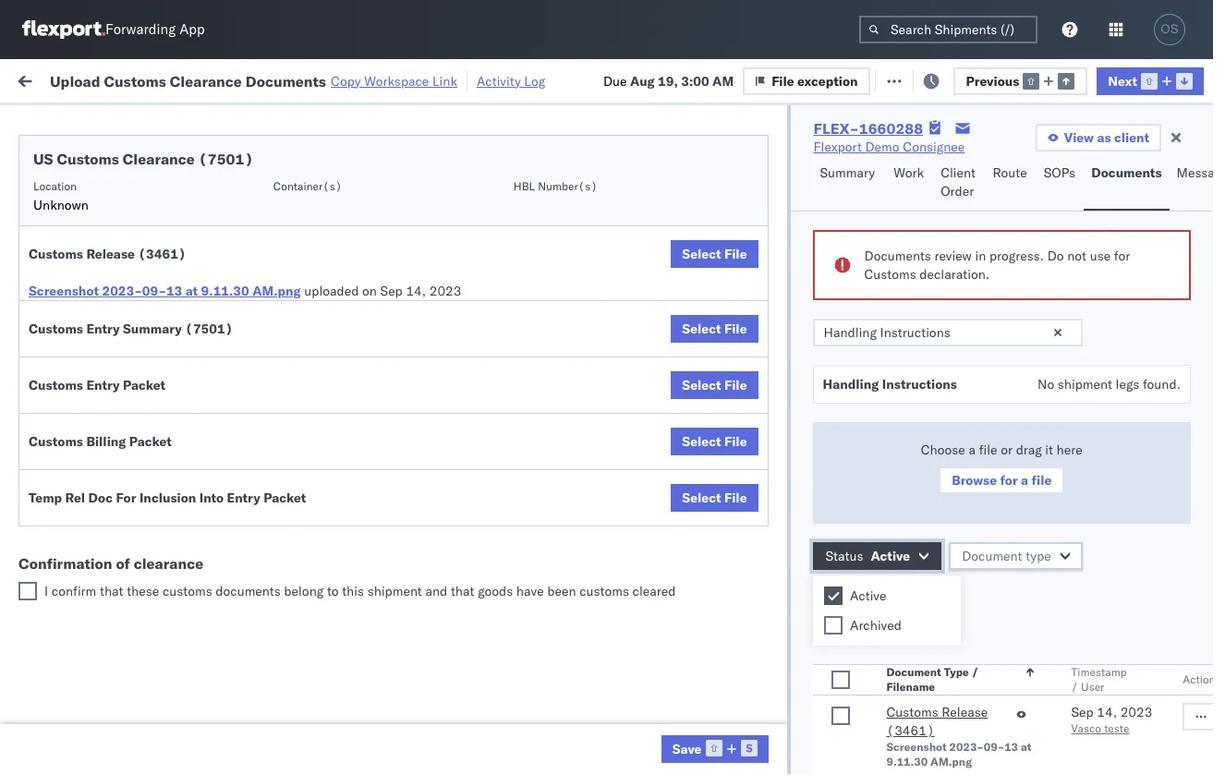 Task type: vqa. For each thing, say whether or not it's contained in the screenshot.
bottommost Account
yes



Task type: describe. For each thing, give the bounding box(es) containing it.
1 horizontal spatial exception
[[923, 72, 984, 88]]

vandelay for vandelay
[[686, 714, 739, 731]]

unknown
[[33, 197, 89, 214]]

previous button
[[953, 67, 1088, 95]]

1 2:59 am edt, nov 5, 2022 from the top
[[298, 185, 460, 202]]

jan for 13,
[[384, 592, 405, 609]]

5 2:59 from the top
[[298, 348, 326, 365]]

download all button
[[813, 581, 919, 609]]

1 nov from the top
[[385, 185, 409, 202]]

lhuu78945 for 7:00 pm est, dec 23, 2022
[[1139, 510, 1214, 527]]

select file button for temp rel doc for inclusion into entry packet
[[671, 484, 758, 512]]

browse for a file
[[952, 472, 1052, 489]]

from for second schedule pickup from los angeles, ca button from the top's schedule pickup from los angeles, ca link
[[144, 256, 171, 273]]

it
[[1046, 442, 1054, 458]]

2 schedule delivery appointment button from the top
[[43, 305, 227, 326]]

select file button for customs billing packet
[[671, 428, 758, 456]]

screenshot for screenshot 2023-09-13 at 9.11.30 am.png uploaded on sep 14, 2023
[[29, 283, 99, 299]]

file for customs release (3461)
[[725, 246, 747, 262]]

1 ocean fcl from the top
[[566, 185, 630, 202]]

6 schedule pickup from los angeles, ca button from the top
[[43, 703, 262, 742]]

0 horizontal spatial sep
[[380, 283, 403, 299]]

1 integration from the top
[[806, 633, 870, 649]]

Search Work text field
[[591, 66, 793, 94]]

(3461) inside customs release (3461)
[[887, 723, 935, 739]]

from for schedule pickup from los angeles, ca link corresponding to fourth schedule pickup from los angeles, ca button
[[144, 419, 171, 436]]

consignee button
[[797, 147, 963, 165]]

documents
[[216, 583, 281, 600]]

5, for 2:59 am edt, nov 5, 2022's schedule delivery appointment button
[[412, 185, 425, 202]]

2 - from the top
[[953, 673, 961, 690]]

09- for screenshot 2023-09-13 at 9.11.30 am.png uploaded on sep 14, 2023
[[142, 283, 166, 299]]

est, for 14,
[[353, 470, 381, 487]]

2 lagerfeld from the top
[[991, 673, 1047, 690]]

confirm for confirm pickup from los angeles, ca
[[43, 500, 90, 517]]

los for confirm pickup from los angeles, ca button at the bottom of page
[[167, 500, 187, 517]]

schedule pickup from los angeles, ca link for 4th schedule pickup from los angeles, ca button from the bottom
[[43, 337, 262, 374]]

2022 for 1st schedule pickup from los angeles, ca button
[[428, 226, 460, 243]]

route
[[993, 165, 1027, 181]]

i
[[44, 583, 48, 600]]

type
[[1026, 548, 1052, 565]]

2 account from the top
[[901, 673, 950, 690]]

0 vertical spatial shipment
[[1058, 376, 1113, 393]]

documents inside documents review in progress. do not use for customs declaration.
[[865, 248, 931, 264]]

order
[[941, 183, 974, 200]]

here
[[1057, 442, 1083, 458]]

3 integration from the top
[[806, 755, 870, 771]]

1662119
[[1060, 714, 1116, 731]]

2 karl from the top
[[964, 673, 988, 690]]

import
[[157, 72, 199, 88]]

9.11.30 for screenshot 2023-09-13 at 9.11.30 am.png
[[887, 755, 928, 769]]

0 horizontal spatial file exception
[[772, 73, 858, 89]]

4 flex-1889466 from the top
[[1020, 551, 1116, 568]]

timestamp / user button
[[1068, 662, 1146, 695]]

client
[[1115, 129, 1150, 146]]

7 ocean fcl from the top
[[566, 714, 630, 731]]

5 edt, from the top
[[353, 348, 382, 365]]

3 account from the top
[[901, 755, 950, 771]]

customs inside documents review in progress. do not use for customs declaration.
[[865, 266, 917, 283]]

205
[[426, 72, 450, 88]]

2 fcl from the top
[[607, 226, 630, 243]]

forwarding app
[[105, 21, 205, 38]]

2 appointment from the top
[[151, 306, 227, 323]]

2 integration from the top
[[806, 673, 870, 690]]

workspace
[[364, 73, 429, 89]]

save button
[[662, 736, 769, 763]]

goods
[[478, 583, 513, 600]]

0 horizontal spatial customs release (3461)
[[29, 246, 186, 262]]

upload customs clearance documents button
[[43, 378, 262, 416]]

am.png for screenshot 2023-09-13 at 9.11.30 am.png
[[931, 755, 972, 769]]

0 vertical spatial flexport demo consignee
[[814, 139, 965, 155]]

risk
[[383, 72, 405, 88]]

6 2:59 from the top
[[298, 470, 326, 487]]

delivery for 2:59 am edt, nov 5, 2022's schedule delivery appointment button
[[101, 184, 148, 201]]

2 2:59 am edt, nov 5, 2022 from the top
[[298, 226, 460, 243]]

7 fcl from the top
[[607, 714, 630, 731]]

not
[[1068, 248, 1087, 264]]

browse for a file button
[[939, 467, 1065, 494]]

files
[[875, 628, 902, 645]]

1 2:59 from the top
[[298, 185, 326, 202]]

container numbers
[[1139, 143, 1188, 172]]

est, for 23,
[[352, 511, 380, 527]]

select for customs release (3461)
[[682, 246, 721, 262]]

1660288
[[859, 119, 923, 138]]

by:
[[67, 113, 85, 130]]

status for status : ready for work, blocked, in progress
[[101, 114, 134, 128]]

documents down client
[[1092, 165, 1162, 181]]

client
[[941, 165, 976, 181]]

status : ready for work, blocked, in progress
[[101, 114, 336, 128]]

ca for second schedule pickup from los angeles, ca button from the top
[[43, 275, 60, 292]]

jan for 25,
[[384, 714, 405, 731]]

13,
[[408, 592, 428, 609]]

handling
[[823, 376, 879, 393]]

2 nov from the top
[[385, 226, 409, 243]]

ceau752228 for 4th schedule pickup from los angeles, ca button from the bottom
[[1139, 348, 1214, 364]]

1 2130387 from the top
[[1060, 673, 1116, 690]]

1 vertical spatial flexport demo consignee
[[686, 592, 837, 609]]

work button
[[887, 156, 934, 211]]

205 on track
[[426, 72, 501, 88]]

2 flex-2130387 from the top
[[1020, 755, 1116, 771]]

file for customs entry packet
[[725, 377, 747, 394]]

3 nov from the top
[[385, 267, 409, 283]]

am.png for screenshot 2023-09-13 at 9.11.30 am.png uploaded on sep 14, 2023
[[252, 283, 301, 299]]

ca for 4th schedule pickup from los angeles, ca button from the bottom
[[43, 356, 60, 373]]

2 schedule pickup from los angeles, ca button from the top
[[43, 256, 262, 294]]

schedule for 1st schedule pickup from los angeles, ca button from the bottom
[[43, 704, 97, 720]]

9.11.30 for screenshot 2023-09-13 at 9.11.30 am.png uploaded on sep 14, 2023
[[201, 283, 249, 299]]

upload customs clearance documents link
[[43, 378, 262, 415]]

3 lagerfeld from the top
[[991, 755, 1047, 771]]

delivery for 2nd schedule delivery appointment button from the bottom of the page
[[101, 306, 148, 323]]

do
[[1048, 248, 1064, 264]]

2 flex-1889466 from the top
[[1020, 470, 1116, 487]]

0 vertical spatial no
[[437, 114, 452, 128]]

have
[[517, 583, 544, 600]]

2 integration test account - karl lagerfeld from the top
[[806, 673, 1047, 690]]

2 vertical spatial entry
[[227, 490, 260, 506]]

select file for customs release (3461)
[[682, 246, 747, 262]]

entry for packet
[[86, 377, 120, 394]]

clearance for us customs clearance (7501)
[[123, 150, 195, 168]]

batch action
[[1109, 72, 1190, 88]]

: for status
[[134, 114, 137, 128]]

my
[[18, 67, 48, 93]]

in
[[976, 248, 986, 264]]

2 resize handle column header from the left
[[470, 143, 492, 775]]

1 resize handle column header from the left
[[264, 143, 287, 775]]

customs up customs billing packet
[[29, 377, 83, 394]]

7 2:59 from the top
[[298, 592, 326, 609]]

1 vertical spatial shipment
[[368, 583, 422, 600]]

from for 1st schedule pickup from los angeles, ca button schedule pickup from los angeles, ca link
[[144, 216, 171, 232]]

consignee up client
[[903, 139, 965, 155]]

at for screenshot 2023-09-13 at 9.11.30 am.png uploaded on sep 14, 2023
[[186, 283, 198, 299]]

ready
[[142, 114, 175, 128]]

ceau752228 for 1st schedule pickup from los angeles, ca button
[[1139, 226, 1214, 242]]

0 horizontal spatial a
[[969, 442, 976, 458]]

7:00 pm est, dec 23, 2022
[[298, 511, 466, 527]]

from for schedule pickup from los angeles, ca link associated with 1st schedule pickup from los angeles, ca button from the bottom
[[144, 704, 171, 720]]

2 2:59 from the top
[[298, 226, 326, 243]]

flex-1846748 for the upload customs clearance documents button
[[1020, 389, 1116, 405]]

1 horizontal spatial demo
[[866, 139, 900, 155]]

5 nov from the top
[[385, 348, 409, 365]]

status for status active
[[826, 548, 864, 565]]

file for customs entry summary (7501)
[[725, 321, 747, 337]]

8 resize handle column header from the left
[[1180, 143, 1202, 775]]

4 ocean fcl from the top
[[566, 470, 630, 487]]

2 schedule delivery appointment link from the top
[[43, 305, 227, 324]]

abcd12345
[[1139, 714, 1214, 730]]

1 customs from the left
[[163, 583, 212, 600]]

confirmation of clearance
[[18, 555, 204, 573]]

inclusion
[[139, 490, 196, 506]]

sops button
[[1037, 156, 1084, 211]]

message (0)
[[249, 72, 325, 88]]

3 resize handle column header from the left
[[534, 143, 556, 775]]

vandelay for vandelay west
[[806, 714, 859, 731]]

flexport. image
[[22, 20, 105, 39]]

schedule pickup from los angeles, ca link for second schedule pickup from los angeles, ca button from the bottom of the page
[[43, 581, 262, 618]]

/ inside document type / filename
[[972, 665, 979, 679]]

1 1889466 from the top
[[1060, 429, 1116, 446]]

5, for second schedule pickup from los angeles, ca button from the top
[[412, 267, 425, 283]]

4 schedule pickup from los angeles, ca button from the top
[[43, 418, 262, 457]]

1846748 for 1st schedule pickup from los angeles, ca button
[[1060, 226, 1116, 243]]

due
[[603, 73, 627, 89]]

2 ocean fcl from the top
[[566, 226, 630, 243]]

flex-1662119
[[1020, 714, 1116, 731]]

filtered
[[18, 113, 63, 130]]

5 resize handle column header from the left
[[775, 143, 797, 775]]

link
[[433, 73, 457, 89]]

us customs clearance (7501)
[[33, 150, 254, 168]]

flex-1660288
[[814, 119, 923, 138]]

schedule for 2:59 am est, dec 14, 2022 schedule delivery appointment button
[[43, 469, 97, 486]]

dec for 23,
[[383, 511, 407, 527]]

1 integration test account - karl lagerfeld from the top
[[806, 633, 1047, 649]]

message
[[249, 72, 301, 88]]

3 fcl from the top
[[607, 348, 630, 365]]

3 2:59 from the top
[[298, 267, 326, 283]]

choose
[[921, 442, 966, 458]]

3 schedule pickup from los angeles, ca button from the top
[[43, 337, 262, 376]]

ca for confirm pickup from los angeles, ca button at the bottom of page
[[43, 519, 60, 536]]

7 resize handle column header from the left
[[1107, 143, 1129, 775]]

filename
[[887, 680, 935, 694]]

download all
[[826, 587, 906, 604]]

1846748 for 4th schedule pickup from los angeles, ca button from the bottom
[[1060, 348, 1116, 365]]

2 schedule delivery appointment from the top
[[43, 306, 227, 323]]

13 for screenshot 2023-09-13 at 9.11.30 am.png uploaded on sep 14, 2023
[[166, 283, 182, 299]]

us
[[33, 150, 53, 168]]

4 fcl from the top
[[607, 470, 630, 487]]

schedule for second schedule pickup from los angeles, ca button from the top
[[43, 256, 97, 273]]

3 2:59 am edt, nov 5, 2022 from the top
[[298, 267, 460, 283]]

0 vertical spatial (3461)
[[138, 246, 186, 262]]

lhuu78945 for 2:59 am est, dec 14, 2022
[[1139, 470, 1214, 486]]

3 karl from the top
[[964, 755, 988, 771]]

number(s)
[[538, 179, 598, 193]]

1 vertical spatial 14,
[[412, 470, 432, 487]]

for inside button
[[1000, 472, 1018, 489]]

documents inside upload customs clearance documents
[[43, 397, 109, 414]]

activity log
[[477, 73, 546, 89]]

progress.
[[990, 248, 1044, 264]]

angeles, inside confirm pickup from los angeles, ca
[[191, 500, 242, 517]]

0 horizontal spatial for
[[177, 114, 193, 128]]

los for second schedule pickup from los angeles, ca button from the bottom of the page
[[174, 582, 195, 598]]

4 nov from the top
[[385, 307, 409, 324]]

schedule delivery appointment for 2:59 am est, dec 14, 2022
[[43, 469, 227, 486]]

confirm
[[52, 583, 96, 600]]

/ inside timestamp / user
[[1072, 680, 1079, 694]]

2022 for 2:59 am edt, nov 5, 2022's schedule delivery appointment button
[[428, 185, 460, 202]]

0 vertical spatial 14,
[[406, 283, 426, 299]]

hbl number(s)
[[514, 179, 598, 193]]

1 lhuu78945 from the top
[[1139, 429, 1214, 445]]

view as client button
[[1036, 124, 1162, 152]]

import work
[[157, 72, 234, 88]]

and
[[426, 583, 448, 600]]

3 - from the top
[[953, 755, 961, 771]]

consignee up 'uploaded'
[[775, 592, 837, 609]]

schedule pickup from los angeles, ca link for second schedule pickup from los angeles, ca button from the top
[[43, 256, 262, 293]]

1 schedule pickup from los angeles, ca from the top
[[43, 216, 249, 251]]

2 1889466 from the top
[[1060, 470, 1116, 487]]

0 horizontal spatial file
[[979, 442, 998, 458]]

all
[[891, 587, 906, 604]]

0 vertical spatial active
[[871, 548, 910, 565]]

6 fcl from the top
[[607, 592, 630, 609]]

uploaded
[[813, 628, 872, 645]]

5 2:59 am edt, nov 5, 2022 from the top
[[298, 348, 460, 365]]

2022 for confirm pickup from los angeles, ca button at the bottom of page
[[434, 511, 466, 527]]

file for customs billing packet
[[725, 433, 747, 450]]

documents up in
[[246, 72, 326, 90]]

1 schedule pickup from los angeles, ca button from the top
[[43, 215, 262, 254]]

4 resize handle column header from the left
[[654, 143, 677, 775]]

2 vertical spatial packet
[[264, 490, 306, 506]]

5 schedule pickup from los angeles, ca button from the top
[[43, 581, 262, 620]]

2 customs from the left
[[580, 583, 629, 600]]

os button
[[1149, 8, 1191, 51]]

4 edt, from the top
[[353, 307, 382, 324]]

forwarding app link
[[22, 20, 205, 39]]

1 horizontal spatial at
[[368, 72, 380, 88]]

4 schedule pickup from los angeles, ca from the top
[[43, 419, 249, 454]]

view as client
[[1065, 129, 1150, 146]]

3:00
[[681, 73, 710, 89]]

sops
[[1044, 165, 1076, 181]]

2023- for screenshot 2023-09-13 at 9.11.30 am.png uploaded on sep 14, 2023
[[102, 283, 142, 299]]

schedule for second schedule pickup from los angeles, ca button from the bottom of the page
[[43, 582, 97, 598]]

ca for second schedule pickup from los angeles, ca button from the bottom of the page
[[43, 600, 60, 617]]

rel
[[65, 490, 85, 506]]

schedule delivery appointment link for 2:59 am est, dec 14, 2022
[[43, 468, 227, 487]]

flex id button
[[982, 147, 1111, 165]]

2:59 am est, jan 13, 2023
[[298, 592, 463, 609]]

progress
[[290, 114, 336, 128]]

2 that from the left
[[451, 583, 475, 600]]

los for 1st schedule pickup from los angeles, ca button from the bottom
[[174, 704, 195, 720]]

1 vertical spatial summary
[[123, 321, 182, 337]]

summary inside button
[[820, 165, 875, 181]]

2 schedule pickup from los angeles, ca from the top
[[43, 256, 249, 292]]

schedule for 2:59 am edt, nov 5, 2022's schedule delivery appointment button
[[43, 184, 97, 201]]

4 5, from the top
[[412, 307, 425, 324]]

these
[[127, 583, 159, 600]]

temp
[[29, 490, 62, 506]]

document for document type / filename
[[887, 665, 942, 679]]

customs up the ready
[[104, 72, 166, 90]]

3 1889466 from the top
[[1060, 511, 1116, 527]]



Task type: locate. For each thing, give the bounding box(es) containing it.
confirmation
[[18, 555, 112, 573]]

2:59
[[298, 185, 326, 202], [298, 226, 326, 243], [298, 267, 326, 283], [298, 307, 326, 324], [298, 348, 326, 365], [298, 470, 326, 487], [298, 592, 326, 609], [298, 714, 326, 731]]

1 - from the top
[[953, 633, 961, 649]]

in
[[277, 114, 287, 128]]

6 resize handle column header from the left
[[959, 143, 982, 775]]

1 vertical spatial demo
[[738, 592, 772, 609]]

14, inside sep 14, 2023 vasco teste
[[1097, 704, 1117, 721]]

vasco
[[1072, 722, 1102, 736]]

confirm
[[43, 500, 90, 517], [43, 550, 90, 567]]

3 appointment from the top
[[151, 469, 227, 486]]

ca for 1st schedule pickup from los angeles, ca button
[[43, 234, 60, 251]]

at for screenshot 2023-09-13 at 9.11.30 am.png
[[1021, 740, 1032, 754]]

2023- down the document type / filename button
[[950, 740, 984, 754]]

karl down customs release (3461) link
[[964, 755, 988, 771]]

customs inside customs release (3461) link
[[887, 704, 939, 721]]

clearance
[[134, 555, 204, 573]]

schedule for 4th schedule pickup from los angeles, ca button from the bottom
[[43, 338, 97, 354]]

confirm delivery link
[[43, 549, 141, 568]]

id
[[1014, 151, 1026, 165]]

documents down customs entry packet in the left of the page
[[43, 397, 109, 414]]

a down drag
[[1021, 472, 1029, 489]]

09- down the document type / filename button
[[984, 740, 1005, 754]]

2023- inside screenshot 2023-09-13 at 9.11.30 am.png
[[950, 740, 984, 754]]

2022 for 2:59 am est, dec 14, 2022 schedule delivery appointment button
[[435, 470, 467, 487]]

select for customs billing packet
[[682, 433, 721, 450]]

packet down customs entry summary (7501)
[[123, 377, 166, 394]]

1 horizontal spatial a
[[1021, 472, 1029, 489]]

2:59 am edt, nov 5, 2022
[[298, 185, 460, 202], [298, 226, 460, 243], [298, 267, 460, 283], [298, 307, 460, 324], [298, 348, 460, 365]]

consignee
[[903, 139, 965, 155], [806, 151, 859, 165], [775, 592, 837, 609], [891, 592, 953, 609]]

1 karl from the top
[[964, 633, 988, 649]]

0 horizontal spatial summary
[[123, 321, 182, 337]]

7 ca from the top
[[43, 722, 60, 739]]

schedule delivery appointment for 2:59 am edt, nov 5, 2022
[[43, 184, 227, 201]]

2 2130387 from the top
[[1060, 755, 1116, 771]]

location unknown
[[33, 179, 89, 214]]

13 inside screenshot 2023-09-13 at 9.11.30 am.png
[[1005, 740, 1019, 754]]

appointment for 2:59 am edt, nov 5, 2022
[[151, 184, 227, 201]]

pickup inside confirm pickup from los angeles, ca
[[93, 500, 133, 517]]

blocked,
[[228, 114, 274, 128]]

consignee up the 2
[[891, 592, 953, 609]]

(3461) up screenshot 2023-09-13 at 9.11.30 am.png link
[[138, 246, 186, 262]]

1 horizontal spatial screenshot
[[887, 740, 947, 754]]

from for second schedule pickup from los angeles, ca button from the bottom of the page schedule pickup from los angeles, ca link
[[144, 582, 171, 598]]

2 edt, from the top
[[353, 226, 382, 243]]

14, up teste
[[1097, 704, 1117, 721]]

- up customs release (3461) link
[[953, 673, 961, 690]]

select file button
[[671, 240, 758, 268], [671, 315, 758, 343], [671, 372, 758, 399], [671, 428, 758, 456], [671, 484, 758, 512]]

status left the ready
[[101, 114, 134, 128]]

1 horizontal spatial flexport
[[814, 139, 862, 155]]

route button
[[986, 156, 1037, 211]]

flex-2130387 up "flex-1662119"
[[1020, 673, 1116, 690]]

choose a file or drag it here
[[921, 442, 1083, 458]]

1 vertical spatial schedule delivery appointment link
[[43, 305, 227, 324]]

document type / filename button
[[883, 662, 1035, 695]]

0 vertical spatial a
[[969, 442, 976, 458]]

5 select file from the top
[[682, 490, 747, 506]]

flexport demo consignee up 'uploaded'
[[686, 592, 837, 609]]

0 vertical spatial schedule delivery appointment button
[[43, 183, 227, 204]]

0 vertical spatial 2023-
[[102, 283, 142, 299]]

document inside document type / filename
[[887, 665, 942, 679]]

los for second schedule pickup from los angeles, ca button from the top
[[174, 256, 195, 273]]

from
[[144, 216, 171, 232], [144, 256, 171, 273], [144, 338, 171, 354], [144, 419, 171, 436], [136, 500, 163, 517], [144, 582, 171, 598], [144, 704, 171, 720]]

1 vertical spatial action
[[1183, 673, 1214, 687]]

1 vertical spatial (3461)
[[887, 723, 935, 739]]

workitem
[[20, 151, 69, 165]]

customs up customs entry packet in the left of the page
[[29, 321, 83, 337]]

appointment up inclusion on the left
[[151, 469, 227, 486]]

select for customs entry summary (7501)
[[682, 321, 721, 337]]

1 schedule delivery appointment button from the top
[[43, 183, 227, 204]]

2 vertical spatial at
[[1021, 740, 1032, 754]]

container numbers button
[[1129, 140, 1214, 173]]

file inside button
[[1032, 472, 1052, 489]]

consignee down 'flex-1660288'
[[806, 151, 859, 165]]

2 jan from the top
[[384, 714, 405, 731]]

0 horizontal spatial (3461)
[[138, 246, 186, 262]]

customs up billing
[[88, 378, 140, 395]]

(0)
[[301, 72, 325, 88]]

6 schedule pickup from los angeles, ca link from the top
[[43, 703, 262, 740]]

dec up 7:00 pm est, dec 23, 2022
[[384, 470, 409, 487]]

clearance inside upload customs clearance documents
[[143, 378, 202, 395]]

select for customs entry packet
[[682, 377, 721, 394]]

hbl
[[514, 179, 535, 193]]

1 vertical spatial 2023-
[[950, 740, 984, 754]]

next button
[[1097, 67, 1204, 95]]

0 horizontal spatial demo
[[738, 592, 772, 609]]

5 schedule pickup from los angeles, ca from the top
[[43, 582, 249, 617]]

jan left "13,"
[[384, 592, 405, 609]]

bosch
[[686, 185, 722, 202], [806, 185, 843, 202], [686, 226, 722, 243], [806, 226, 843, 243], [686, 267, 722, 283], [806, 267, 843, 283], [686, 307, 722, 324], [806, 307, 843, 324], [686, 348, 722, 365], [806, 348, 843, 365], [686, 389, 722, 405], [806, 389, 843, 405], [686, 429, 722, 446], [806, 429, 843, 446], [686, 470, 722, 487], [806, 470, 843, 487], [686, 511, 722, 527], [806, 511, 843, 527], [686, 551, 722, 568], [806, 551, 843, 568]]

1 vertical spatial 2130387
[[1060, 755, 1116, 771]]

0 horizontal spatial exception
[[798, 73, 858, 89]]

work inside 'button'
[[894, 165, 924, 181]]

select for temp rel doc for inclusion into entry packet
[[682, 490, 721, 506]]

type
[[944, 665, 969, 679]]

pickup
[[101, 216, 140, 232], [101, 256, 140, 273], [101, 338, 140, 354], [101, 419, 140, 436], [93, 500, 133, 517], [101, 582, 140, 598], [101, 704, 140, 720]]

3 integration test account - karl lagerfeld from the top
[[806, 755, 1047, 771]]

25,
[[408, 714, 428, 731]]

1 that from the left
[[100, 583, 123, 600]]

customs left billing
[[29, 433, 83, 450]]

schedule delivery appointment link for 2:59 am edt, nov 5, 2022
[[43, 183, 227, 202]]

previous
[[966, 73, 1020, 89]]

6 ocean fcl from the top
[[566, 592, 630, 609]]

action inside button
[[1149, 72, 1190, 88]]

schedule for 2nd schedule delivery appointment button from the bottom of the page
[[43, 306, 97, 323]]

1 horizontal spatial 09-
[[984, 740, 1005, 754]]

confirm up confirm
[[43, 550, 90, 567]]

schedule delivery appointment link down us customs clearance (7501)
[[43, 183, 227, 202]]

3 flex-1846748 from the top
[[1020, 307, 1116, 324]]

flex-1846748 for second schedule pickup from los angeles, ca button from the top
[[1020, 267, 1116, 283]]

batch action button
[[1081, 66, 1202, 94]]

2 vertical spatial 14,
[[1097, 704, 1117, 721]]

2 vertical spatial schedule delivery appointment button
[[43, 468, 227, 488]]

flexport
[[814, 139, 862, 155], [686, 592, 734, 609]]

5, for 4th schedule pickup from los angeles, ca button from the bottom
[[412, 348, 425, 365]]

4 select file from the top
[[682, 433, 747, 450]]

1 vertical spatial am.png
[[931, 755, 972, 769]]

been
[[547, 583, 576, 600]]

0 vertical spatial action
[[1149, 72, 1190, 88]]

1 select file button from the top
[[671, 240, 758, 268]]

0 vertical spatial work
[[202, 72, 234, 88]]

est, for 25,
[[353, 714, 381, 731]]

forwarding
[[105, 21, 176, 38]]

13 for screenshot 2023-09-13 at 9.11.30 am.png
[[1005, 740, 1019, 754]]

vandelay
[[686, 714, 739, 731], [806, 714, 859, 731]]

flex-2130387 down vasco on the bottom of the page
[[1020, 755, 1116, 771]]

09- for screenshot 2023-09-13 at 9.11.30 am.png
[[984, 740, 1005, 754]]

1 vertical spatial a
[[1021, 472, 1029, 489]]

5 fcl from the top
[[607, 511, 630, 527]]

customs down by:
[[57, 150, 119, 168]]

1 vertical spatial integration
[[806, 673, 870, 690]]

5 ca from the top
[[43, 519, 60, 536]]

0 vertical spatial summary
[[820, 165, 875, 181]]

0 vertical spatial at
[[368, 72, 380, 88]]

1 jan from the top
[[384, 592, 405, 609]]

customs release (3461) down unknown in the top left of the page
[[29, 246, 186, 262]]

ceau752228 for the upload customs clearance documents button
[[1139, 388, 1214, 405]]

5 schedule from the top
[[43, 338, 97, 354]]

0 vertical spatial flex-2130387
[[1020, 673, 1116, 690]]

karl up type
[[964, 633, 988, 649]]

1 edt, from the top
[[353, 185, 382, 202]]

0 vertical spatial document
[[962, 548, 1023, 565]]

los for 1st schedule pickup from los angeles, ca button
[[174, 216, 195, 232]]

los for 4th schedule pickup from los angeles, ca button from the bottom
[[174, 338, 195, 354]]

drag
[[1016, 442, 1042, 458]]

screenshot down the west
[[887, 740, 947, 754]]

0 vertical spatial customs release (3461)
[[29, 246, 186, 262]]

entry up customs entry packet in the left of the page
[[86, 321, 120, 337]]

doc
[[88, 490, 113, 506]]

at left risk
[[368, 72, 380, 88]]

0 vertical spatial for
[[177, 114, 193, 128]]

1 ceau752228 from the top
[[1139, 226, 1214, 242]]

customs down filename
[[887, 704, 939, 721]]

work inside button
[[202, 72, 234, 88]]

1 horizontal spatial customs release (3461)
[[887, 704, 988, 739]]

0 vertical spatial clearance
[[170, 72, 242, 90]]

for inside documents review in progress. do not use for customs declaration.
[[1114, 248, 1131, 264]]

dec for 14,
[[384, 470, 409, 487]]

location
[[33, 179, 77, 193]]

2130387 down vasco on the bottom of the page
[[1060, 755, 1116, 771]]

schedule delivery appointment up for
[[43, 469, 227, 486]]

1 fcl from the top
[[607, 185, 630, 202]]

0 vertical spatial /
[[972, 665, 979, 679]]

1 select file from the top
[[682, 246, 747, 262]]

confirm for confirm delivery
[[43, 550, 90, 567]]

Search Shipments (/) text field
[[860, 16, 1038, 43]]

file down it
[[1032, 472, 1052, 489]]

1 vertical spatial release
[[942, 704, 988, 721]]

1 vertical spatial on
[[362, 283, 377, 299]]

2 schedule from the top
[[43, 216, 97, 232]]

1 horizontal spatial release
[[942, 704, 988, 721]]

None checkbox
[[18, 582, 37, 601], [824, 616, 843, 635], [831, 707, 850, 726], [18, 582, 37, 601], [824, 616, 843, 635], [831, 707, 850, 726]]

integration test account - karl lagerfeld down the 2
[[806, 673, 1047, 690]]

screenshot inside screenshot 2023-09-13 at 9.11.30 am.png
[[887, 740, 947, 754]]

1 vertical spatial for
[[1114, 248, 1131, 264]]

on right 205
[[453, 72, 468, 88]]

confirm inside button
[[43, 550, 90, 567]]

integration
[[806, 633, 870, 649], [806, 673, 870, 690], [806, 755, 870, 771]]

2 schedule pickup from los angeles, ca link from the top
[[43, 256, 262, 293]]

1 vertical spatial account
[[901, 673, 950, 690]]

legs
[[1116, 376, 1140, 393]]

3 flex-1889466 from the top
[[1020, 511, 1116, 527]]

3 schedule from the top
[[43, 256, 97, 273]]

select file for customs billing packet
[[682, 433, 747, 450]]

0 horizontal spatial screenshot
[[29, 283, 99, 299]]

0 vertical spatial integration test account - karl lagerfeld
[[806, 633, 1047, 649]]

schedule delivery appointment button for 2:59 am est, dec 14, 2022
[[43, 468, 227, 488]]

9 schedule from the top
[[43, 704, 97, 720]]

documents button
[[1084, 156, 1170, 211]]

i confirm that these customs documents belong to this shipment and that goods have been customs cleared
[[44, 583, 676, 600]]

vandelay left the west
[[806, 714, 859, 731]]

packet for customs billing packet
[[129, 433, 172, 450]]

1846748 for second schedule pickup from los angeles, ca button from the top
[[1060, 267, 1116, 283]]

09- up customs entry summary (7501)
[[142, 283, 166, 299]]

timestamp
[[1072, 665, 1127, 679]]

activity
[[477, 73, 521, 89]]

1 vertical spatial appointment
[[151, 306, 227, 323]]

1 vertical spatial 09-
[[984, 740, 1005, 754]]

for
[[177, 114, 193, 128], [1114, 248, 1131, 264], [1000, 472, 1018, 489]]

action right batch
[[1149, 72, 1190, 88]]

flex-1889466
[[1020, 429, 1116, 446], [1020, 470, 1116, 487], [1020, 511, 1116, 527], [1020, 551, 1116, 568]]

sep right uploaded in the left of the page
[[380, 283, 403, 299]]

1 schedule from the top
[[43, 184, 97, 201]]

0 vertical spatial packet
[[123, 377, 166, 394]]

(7501) for customs entry summary (7501)
[[185, 321, 233, 337]]

flexport down flex-1660288 link
[[814, 139, 862, 155]]

jan
[[384, 592, 405, 609], [384, 714, 405, 731]]

on right uploaded in the left of the page
[[362, 283, 377, 299]]

clearance for upload customs clearance documents
[[143, 378, 202, 395]]

0 vertical spatial 09-
[[142, 283, 166, 299]]

flexport right cleared
[[686, 592, 734, 609]]

est, left 25,
[[353, 714, 381, 731]]

exception up flex-1660288 link
[[798, 73, 858, 89]]

0 vertical spatial flexport
[[814, 139, 862, 155]]

1 vertical spatial document
[[887, 665, 942, 679]]

3 ceau752228 from the top
[[1139, 307, 1214, 323]]

document type / filename
[[887, 665, 979, 694]]

1 vertical spatial flex-2130387
[[1020, 755, 1116, 771]]

at down "flex-1662119"
[[1021, 740, 1032, 754]]

9.11.30 inside screenshot 2023-09-13 at 9.11.30 am.png
[[887, 755, 928, 769]]

flex-2130387 button
[[991, 669, 1120, 695], [991, 669, 1120, 695], [991, 750, 1120, 775], [991, 750, 1120, 775]]

file
[[979, 442, 998, 458], [1032, 472, 1052, 489]]

entry up customs billing packet
[[86, 377, 120, 394]]

upload
[[50, 72, 100, 90], [43, 378, 85, 395]]

0 vertical spatial appointment
[[151, 184, 227, 201]]

2022 for second schedule pickup from los angeles, ca button from the top
[[428, 267, 460, 283]]

jan left 25,
[[384, 714, 405, 731]]

file left or
[[979, 442, 998, 458]]

1 schedule delivery appointment link from the top
[[43, 183, 227, 202]]

release up screenshot 2023-09-13 at 9.11.30 am.png link
[[86, 246, 135, 262]]

workitem button
[[11, 147, 268, 165]]

upload up by:
[[50, 72, 100, 90]]

a inside button
[[1021, 472, 1029, 489]]

account up document type / filename
[[901, 633, 950, 649]]

am.png inside screenshot 2023-09-13 at 9.11.30 am.png
[[931, 755, 972, 769]]

customs right 'been'
[[580, 583, 629, 600]]

uploaded files ∙ 2
[[813, 628, 925, 645]]

dec left '23,'
[[383, 511, 407, 527]]

(7501) down the status : ready for work, blocked, in progress
[[199, 150, 254, 168]]

2022 for 4th schedule pickup from los angeles, ca button from the bottom
[[428, 348, 460, 365]]

track
[[471, 72, 501, 88]]

2 select from the top
[[682, 321, 721, 337]]

1 horizontal spatial file exception
[[897, 72, 984, 88]]

customs
[[163, 583, 212, 600], [580, 583, 629, 600]]

schedule delivery appointment down us customs clearance (7501)
[[43, 184, 227, 201]]

file for temp rel doc for inclusion into entry packet
[[725, 490, 747, 506]]

est,
[[353, 470, 381, 487], [352, 511, 380, 527], [353, 592, 381, 609], [353, 714, 381, 731]]

exception down search shipments (/) text field
[[923, 72, 984, 88]]

1 vertical spatial active
[[850, 588, 887, 604]]

1 vertical spatial 9.11.30
[[887, 755, 928, 769]]

(3461)
[[138, 246, 186, 262], [887, 723, 935, 739]]

shipment left legs
[[1058, 376, 1113, 393]]

23,
[[411, 511, 431, 527]]

at inside screenshot 2023-09-13 at 9.11.30 am.png
[[1021, 740, 1032, 754]]

6 schedule pickup from los angeles, ca from the top
[[43, 704, 249, 739]]

packet right billing
[[129, 433, 172, 450]]

appointment down us customs clearance (7501)
[[151, 184, 227, 201]]

6 schedule from the top
[[43, 419, 97, 436]]

as
[[1097, 129, 1111, 146]]

3 ocean fcl from the top
[[566, 348, 630, 365]]

delivery
[[101, 184, 148, 201], [101, 306, 148, 323], [101, 469, 148, 486], [93, 550, 141, 567]]

2 select file from the top
[[682, 321, 747, 337]]

0 horizontal spatial on
[[362, 283, 377, 299]]

4 1889466 from the top
[[1060, 551, 1116, 568]]

no right snoozed
[[437, 114, 452, 128]]

delivery for the confirm delivery button
[[93, 550, 141, 567]]

batch
[[1109, 72, 1146, 88]]

os
[[1161, 22, 1179, 36]]

5 schedule pickup from los angeles, ca link from the top
[[43, 581, 262, 618]]

0 vertical spatial schedule delivery appointment
[[43, 184, 227, 201]]

summary button
[[813, 156, 887, 211]]

1 horizontal spatial 2023-
[[950, 740, 984, 754]]

ceau752228
[[1139, 226, 1214, 242], [1139, 266, 1214, 283], [1139, 307, 1214, 323], [1139, 348, 1214, 364], [1139, 388, 1214, 405]]

4 ceau752228 from the top
[[1139, 348, 1214, 364]]

1 horizontal spatial that
[[451, 583, 475, 600]]

est, right to
[[353, 592, 381, 609]]

west
[[863, 714, 892, 731]]

1 vertical spatial schedule delivery appointment button
[[43, 305, 227, 326]]

1 vertical spatial packet
[[129, 433, 172, 450]]

5, for 1st schedule pickup from los angeles, ca button
[[412, 226, 425, 243]]

entry for summary
[[86, 321, 120, 337]]

container
[[1139, 143, 1188, 157]]

2 vertical spatial appointment
[[151, 469, 227, 486]]

use
[[1090, 248, 1111, 264]]

integration test account - karl lagerfeld down customs release (3461) link
[[806, 755, 1047, 771]]

4 2:59 from the top
[[298, 307, 326, 324]]

Handling Instructions text field
[[813, 319, 1083, 347]]

0 horizontal spatial work
[[202, 72, 234, 88]]

0 horizontal spatial at
[[186, 283, 198, 299]]

0 vertical spatial demo
[[866, 139, 900, 155]]

0 horizontal spatial status
[[101, 114, 134, 128]]

1 vertical spatial screenshot
[[887, 740, 947, 754]]

from inside confirm pickup from los angeles, ca
[[136, 500, 163, 517]]

gvcu52658
[[1139, 673, 1214, 689]]

1 horizontal spatial for
[[1000, 472, 1018, 489]]

0 vertical spatial release
[[86, 246, 135, 262]]

flex-1660288 link
[[814, 119, 923, 138]]

3 edt, from the top
[[353, 267, 382, 283]]

2 horizontal spatial for
[[1114, 248, 1131, 264]]

3 5, from the top
[[412, 267, 425, 283]]

1889466
[[1060, 429, 1116, 446], [1060, 470, 1116, 487], [1060, 511, 1116, 527], [1060, 551, 1116, 568]]

customs left declaration.
[[865, 266, 917, 283]]

1846748
[[1060, 226, 1116, 243], [1060, 267, 1116, 283], [1060, 307, 1116, 324], [1060, 348, 1116, 365], [1060, 389, 1116, 405]]

consignee inside button
[[806, 151, 859, 165]]

0 horizontal spatial shipment
[[368, 583, 422, 600]]

1 lagerfeld from the top
[[991, 633, 1047, 649]]

8 2:59 from the top
[[298, 714, 326, 731]]

container(s)
[[273, 179, 342, 193]]

schedule pickup from los angeles, ca link for 1st schedule pickup from los angeles, ca button from the bottom
[[43, 703, 262, 740]]

messa
[[1177, 165, 1214, 181]]

7 schedule from the top
[[43, 469, 97, 486]]

a right choose
[[969, 442, 976, 458]]

select file for temp rel doc for inclusion into entry packet
[[682, 490, 747, 506]]

3 1846748 from the top
[[1060, 307, 1116, 324]]

0 horizontal spatial that
[[100, 583, 123, 600]]

1 horizontal spatial sep
[[1072, 704, 1094, 721]]

2023- up customs entry summary (7501)
[[102, 283, 142, 299]]

1 vertical spatial jan
[[384, 714, 405, 731]]

5 ocean fcl from the top
[[566, 511, 630, 527]]

1846748 for the upload customs clearance documents button
[[1060, 389, 1116, 405]]

account down the 2
[[901, 673, 950, 690]]

2 lhuu78945 from the top
[[1139, 470, 1214, 486]]

ca for fourth schedule pickup from los angeles, ca button
[[43, 438, 60, 454]]

2 1846748 from the top
[[1060, 267, 1116, 283]]

2 vertical spatial -
[[953, 755, 961, 771]]

schedule delivery appointment button down screenshot 2023-09-13 at 9.11.30 am.png link
[[43, 305, 227, 326]]

(3461) down filename
[[887, 723, 935, 739]]

1 vertical spatial flexport
[[686, 592, 734, 609]]

clearance up work,
[[170, 72, 242, 90]]

2 5, from the top
[[412, 226, 425, 243]]

vandelay up save button
[[686, 714, 739, 731]]

integration test account - karl lagerfeld
[[806, 633, 1047, 649], [806, 673, 1047, 690], [806, 755, 1047, 771]]

select file for customs entry summary (7501)
[[682, 321, 747, 337]]

1 vertical spatial customs release (3461)
[[887, 704, 988, 739]]

sep inside sep 14, 2023 vasco teste
[[1072, 704, 1094, 721]]

0 vertical spatial dec
[[384, 470, 409, 487]]

clearance down customs entry summary (7501)
[[143, 378, 202, 395]]

ca inside confirm pickup from los angeles, ca
[[43, 519, 60, 536]]

4 schedule from the top
[[43, 306, 97, 323]]

0 horizontal spatial document
[[887, 665, 942, 679]]

file
[[897, 72, 920, 88], [772, 73, 795, 89], [725, 246, 747, 262], [725, 321, 747, 337], [725, 377, 747, 394], [725, 433, 747, 450], [725, 490, 747, 506]]

select file button for customs entry summary (7501)
[[671, 315, 758, 343]]

: left the ready
[[134, 114, 137, 128]]

upload inside upload customs clearance documents
[[43, 378, 85, 395]]

1 horizontal spatial on
[[453, 72, 468, 88]]

-
[[953, 633, 961, 649], [953, 673, 961, 690], [953, 755, 961, 771]]

0 vertical spatial 9.11.30
[[201, 283, 249, 299]]

schedule pickup from los angeles, ca link for fourth schedule pickup from los angeles, ca button
[[43, 418, 262, 455]]

2 ceau752228 from the top
[[1139, 266, 1214, 283]]

None checkbox
[[824, 587, 843, 605], [831, 671, 850, 689], [824, 587, 843, 605], [831, 671, 850, 689]]

upload for upload customs clearance documents
[[43, 378, 85, 395]]

0 horizontal spatial release
[[86, 246, 135, 262]]

ceau752228 for second schedule pickup from los angeles, ca button from the top
[[1139, 266, 1214, 283]]

1 vertical spatial sep
[[1072, 704, 1094, 721]]

/ left user
[[1072, 680, 1079, 694]]

(7501)
[[199, 150, 254, 168], [185, 321, 233, 337]]

5 ceau752228 from the top
[[1139, 388, 1214, 405]]

3 schedule pickup from los angeles, ca from the top
[[43, 338, 249, 373]]

1 horizontal spatial 9.11.30
[[887, 755, 928, 769]]

demo down 1660288
[[866, 139, 900, 155]]

1 vertical spatial confirm
[[43, 550, 90, 567]]

file exception down search shipments (/) text field
[[897, 72, 984, 88]]

ca for 1st schedule pickup from los angeles, ca button from the bottom
[[43, 722, 60, 739]]

2130387 up the 1662119
[[1060, 673, 1116, 690]]

13
[[166, 283, 182, 299], [1005, 740, 1019, 754]]

1 account from the top
[[901, 633, 950, 649]]

integration down bookings
[[806, 633, 870, 649]]

clearance down the ready
[[123, 150, 195, 168]]

document left type
[[962, 548, 1023, 565]]

am.png left uploaded in the left of the page
[[252, 283, 301, 299]]

2 : from the left
[[429, 114, 433, 128]]

screenshot for screenshot 2023-09-13 at 9.11.30 am.png
[[887, 740, 947, 754]]

integration test account - karl lagerfeld up document type / filename
[[806, 633, 1047, 649]]

select file
[[682, 246, 747, 262], [682, 321, 747, 337], [682, 377, 747, 394], [682, 433, 747, 450], [682, 490, 747, 506]]

schedule pickup from los angeles, ca link for 1st schedule pickup from los angeles, ca button
[[43, 215, 262, 252]]

2 ca from the top
[[43, 275, 60, 292]]

documents left review
[[865, 248, 931, 264]]

appointment for 2:59 am est, dec 14, 2022
[[151, 469, 227, 486]]

sep 14, 2023 vasco teste
[[1072, 704, 1153, 736]]

confirm inside confirm pickup from los angeles, ca
[[43, 500, 90, 517]]

document up filename
[[887, 665, 942, 679]]

2022
[[428, 185, 460, 202], [428, 226, 460, 243], [428, 267, 460, 283], [428, 307, 460, 324], [428, 348, 460, 365], [435, 470, 467, 487], [434, 511, 466, 527]]

3 schedule delivery appointment link from the top
[[43, 468, 227, 487]]

next
[[1108, 73, 1138, 89]]

2023 inside sep 14, 2023 vasco teste
[[1121, 704, 1153, 721]]

0 vertical spatial -
[[953, 633, 961, 649]]

customs down clearance
[[163, 583, 212, 600]]

- up type
[[953, 633, 961, 649]]

summary down screenshot 2023-09-13 at 9.11.30 am.png link
[[123, 321, 182, 337]]

4 select file button from the top
[[671, 428, 758, 456]]

schedule delivery appointment link up for
[[43, 468, 227, 487]]

3 schedule delivery appointment from the top
[[43, 469, 227, 486]]

2023- for screenshot 2023-09-13 at 9.11.30 am.png
[[950, 740, 984, 754]]

schedule delivery appointment button up for
[[43, 468, 227, 488]]

entry right into
[[227, 490, 260, 506]]

: for snoozed
[[429, 114, 433, 128]]

1 : from the left
[[134, 114, 137, 128]]

select file button for customs release (3461)
[[671, 240, 758, 268]]

resize handle column header
[[264, 143, 287, 775], [470, 143, 492, 775], [534, 143, 556, 775], [654, 143, 677, 775], [775, 143, 797, 775], [959, 143, 982, 775], [1107, 143, 1129, 775], [1180, 143, 1202, 775]]

2 vertical spatial for
[[1000, 472, 1018, 489]]

delivery for 2:59 am est, dec 14, 2022 schedule delivery appointment button
[[101, 469, 148, 486]]

active left all
[[850, 588, 887, 604]]

customs inside upload customs clearance documents
[[88, 378, 140, 395]]

angeles,
[[198, 216, 249, 232], [198, 256, 249, 273], [198, 338, 249, 354], [198, 419, 249, 436], [191, 500, 242, 517], [198, 582, 249, 598], [198, 704, 249, 720]]

flex-1846748 for 1st schedule pickup from los angeles, ca button
[[1020, 226, 1116, 243]]

packet for customs entry packet
[[123, 377, 166, 394]]

los inside confirm pickup from los angeles, ca
[[167, 500, 187, 517]]

no up it
[[1038, 376, 1055, 393]]

1 horizontal spatial file
[[1032, 472, 1052, 489]]

1 flex-1889466 from the top
[[1020, 429, 1116, 446]]

1 flex-1846748 from the top
[[1020, 226, 1116, 243]]

file exception button
[[869, 66, 996, 94], [869, 66, 996, 94], [743, 67, 870, 95], [743, 67, 870, 95]]

5 1846748 from the top
[[1060, 389, 1116, 405]]

0 vertical spatial 2130387
[[1060, 673, 1116, 690]]

lagerfeld down "flex-1662119"
[[991, 755, 1047, 771]]

customs down unknown in the top left of the page
[[29, 246, 83, 262]]

packet up 7:00 on the bottom
[[264, 490, 306, 506]]

est, for 13,
[[353, 592, 381, 609]]

file exception up flex-1660288 link
[[772, 73, 858, 89]]

09- inside screenshot 2023-09-13 at 9.11.30 am.png
[[984, 740, 1005, 754]]

flex-1662119 button
[[991, 709, 1120, 735], [991, 709, 1120, 735]]

1 flex-2130387 from the top
[[1020, 673, 1116, 690]]

1 horizontal spatial document
[[962, 548, 1023, 565]]

9.11.30
[[201, 283, 249, 299], [887, 755, 928, 769]]

browse
[[952, 472, 997, 489]]

2 vertical spatial karl
[[964, 755, 988, 771]]

schedule delivery appointment button for 2:59 am edt, nov 5, 2022
[[43, 183, 227, 204]]

4 2:59 am edt, nov 5, 2022 from the top
[[298, 307, 460, 324]]

(7501) for us customs clearance (7501)
[[199, 150, 254, 168]]

schedule delivery appointment button
[[43, 183, 227, 204], [43, 305, 227, 326], [43, 468, 227, 488]]

0 horizontal spatial no
[[437, 114, 452, 128]]

1 horizontal spatial no
[[1038, 376, 1055, 393]]

flex-1846748 for 4th schedule pickup from los angeles, ca button from the bottom
[[1020, 348, 1116, 365]]

upload for upload customs clearance documents copy workspace link
[[50, 72, 100, 90]]



